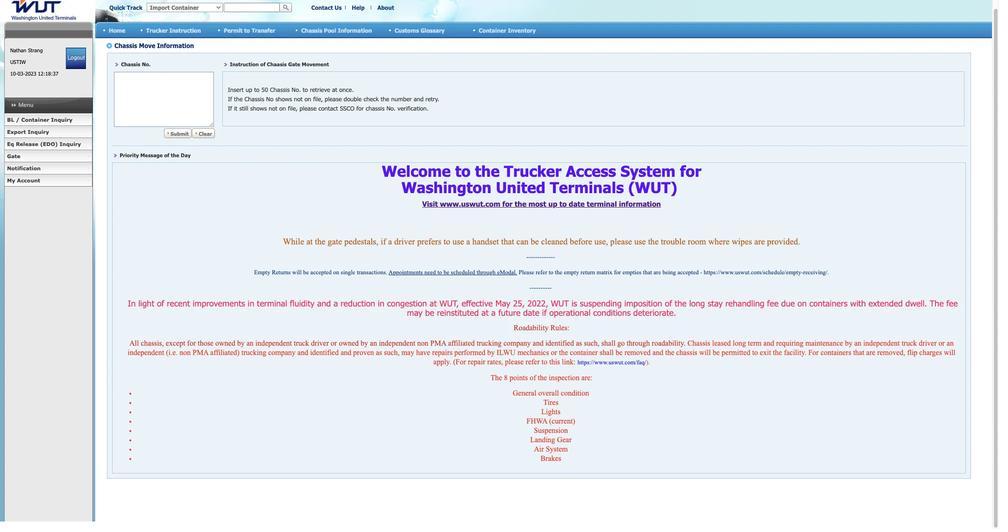 Task type: vqa. For each thing, say whether or not it's contained in the screenshot.
text field
yes



Task type: describe. For each thing, give the bounding box(es) containing it.
/
[[16, 117, 19, 123]]

trucker
[[146, 27, 168, 33]]

trucker instruction
[[146, 27, 201, 33]]

contact us
[[311, 4, 342, 11]]

pool
[[324, 27, 336, 33]]

eq
[[7, 141, 14, 147]]

glossary
[[421, 27, 445, 33]]

release
[[16, 141, 38, 147]]

my
[[7, 178, 15, 184]]

transfer
[[252, 27, 275, 33]]

home
[[109, 27, 125, 33]]

inquiry for (edo)
[[60, 141, 81, 147]]

eq release (edo) inquiry
[[7, 141, 81, 147]]

quick
[[109, 4, 125, 11]]

contact us link
[[311, 4, 342, 11]]

help link
[[352, 4, 365, 11]]

container inventory
[[479, 27, 536, 33]]

permit
[[224, 27, 243, 33]]

my account link
[[4, 175, 93, 187]]

bl / container inquiry link
[[4, 114, 93, 126]]

03-
[[18, 71, 25, 77]]

quick track
[[109, 4, 142, 11]]

0 vertical spatial container
[[479, 27, 506, 33]]

10-03-2023 12:18:37
[[10, 71, 58, 77]]

account
[[17, 178, 40, 184]]

1 vertical spatial container
[[21, 117, 49, 123]]

inventory
[[508, 27, 536, 33]]

gate link
[[4, 150, 93, 163]]

track
[[127, 4, 142, 11]]

strang
[[28, 47, 43, 53]]

contact
[[311, 4, 333, 11]]

instruction
[[169, 27, 201, 33]]

my account
[[7, 178, 40, 184]]

nathan strang
[[10, 47, 43, 53]]

eq release (edo) inquiry link
[[4, 138, 93, 150]]

(edo)
[[40, 141, 58, 147]]

notification link
[[4, 163, 93, 175]]



Task type: locate. For each thing, give the bounding box(es) containing it.
information
[[338, 27, 372, 33]]

container left inventory
[[479, 27, 506, 33]]

us
[[335, 4, 342, 11]]

chassis
[[301, 27, 322, 33]]

inquiry for container
[[51, 117, 72, 123]]

help
[[352, 4, 365, 11]]

inquiry up export inquiry link
[[51, 117, 72, 123]]

export inquiry link
[[4, 126, 93, 138]]

0 horizontal spatial container
[[21, 117, 49, 123]]

12:18:37
[[38, 71, 58, 77]]

1 horizontal spatial container
[[479, 27, 506, 33]]

inquiry
[[51, 117, 72, 123], [28, 129, 49, 135], [60, 141, 81, 147]]

container up export inquiry
[[21, 117, 49, 123]]

gate
[[7, 153, 20, 159]]

to
[[244, 27, 250, 33]]

2 vertical spatial inquiry
[[60, 141, 81, 147]]

10-
[[10, 71, 18, 77]]

chassis pool information
[[301, 27, 372, 33]]

about link
[[378, 4, 394, 11]]

inquiry right (edo)
[[60, 141, 81, 147]]

2023
[[25, 71, 36, 77]]

None text field
[[224, 3, 280, 12]]

customs
[[395, 27, 419, 33]]

container
[[479, 27, 506, 33], [21, 117, 49, 123]]

customs glossary
[[395, 27, 445, 33]]

nathan
[[10, 47, 26, 53]]

export
[[7, 129, 26, 135]]

permit to transfer
[[224, 27, 275, 33]]

1 vertical spatial inquiry
[[28, 129, 49, 135]]

bl / container inquiry
[[7, 117, 72, 123]]

0 vertical spatial inquiry
[[51, 117, 72, 123]]

about
[[378, 4, 394, 11]]

bl
[[7, 117, 14, 123]]

ustiw
[[10, 59, 26, 65]]

inquiry down bl / container inquiry
[[28, 129, 49, 135]]

notification
[[7, 165, 41, 171]]

export inquiry
[[7, 129, 49, 135]]

login image
[[66, 48, 86, 69]]



